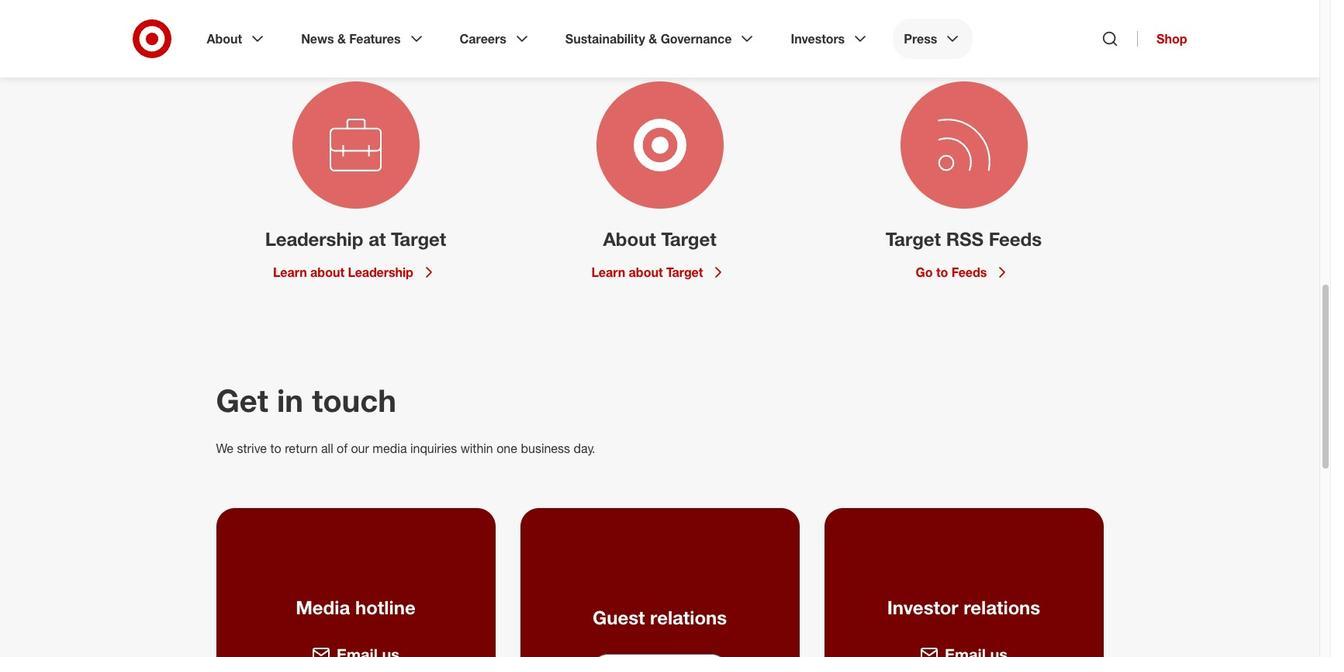 Task type: describe. For each thing, give the bounding box(es) containing it.
0 horizontal spatial to
[[270, 441, 281, 456]]

target down about target
[[666, 264, 703, 280]]

investors
[[791, 31, 845, 47]]

about target
[[603, 227, 717, 250]]

sustainability & governance
[[566, 31, 732, 47]]

shop
[[1157, 31, 1188, 47]]

news & features
[[301, 31, 401, 47]]

& for sustainability
[[649, 31, 657, 47]]

in
[[277, 382, 303, 419]]

investor relations
[[887, 596, 1041, 619]]

all
[[321, 441, 333, 456]]

guest relations
[[593, 606, 727, 629]]

target up "go"
[[886, 227, 941, 250]]

we
[[216, 441, 234, 456]]

within
[[461, 441, 493, 456]]

news
[[301, 31, 334, 47]]

careers link
[[449, 19, 542, 59]]

learn for leadership
[[273, 264, 307, 280]]

at
[[369, 227, 386, 250]]

press link
[[893, 19, 973, 59]]

press
[[904, 31, 938, 47]]

guest
[[593, 606, 645, 629]]

features
[[349, 31, 401, 47]]

governance
[[661, 31, 732, 47]]

about for leadership
[[310, 264, 345, 280]]

investors link
[[780, 19, 881, 59]]

touch
[[312, 382, 396, 419]]

get in touch
[[216, 382, 396, 419]]

relations for investor relations
[[964, 596, 1041, 619]]

1 vertical spatial leadership
[[348, 264, 413, 280]]

learn about leadership
[[273, 264, 413, 280]]

day.
[[574, 441, 596, 456]]

media
[[373, 441, 407, 456]]

target right at
[[391, 227, 446, 250]]

careers
[[460, 31, 507, 47]]

learn about target
[[592, 264, 703, 280]]

target up learn about target link
[[661, 227, 717, 250]]

sustainability
[[566, 31, 645, 47]]



Task type: locate. For each thing, give the bounding box(es) containing it.
about link
[[196, 19, 278, 59]]

1 horizontal spatial learn
[[592, 264, 626, 280]]

1 horizontal spatial about
[[603, 227, 656, 250]]

0 horizontal spatial feeds
[[952, 264, 987, 280]]

relations
[[964, 596, 1041, 619], [650, 606, 727, 629]]

one
[[497, 441, 518, 456]]

go
[[916, 264, 933, 280]]

investor
[[887, 596, 959, 619]]

media hotline
[[296, 596, 416, 619]]

hotline
[[355, 596, 416, 619]]

& left governance
[[649, 31, 657, 47]]

of
[[337, 441, 348, 456]]

about for about
[[629, 264, 663, 280]]

target
[[391, 227, 446, 250], [661, 227, 717, 250], [886, 227, 941, 250], [666, 264, 703, 280]]

1 horizontal spatial about
[[629, 264, 663, 280]]

leadership
[[265, 227, 363, 250], [348, 264, 413, 280]]

1 learn from the left
[[273, 264, 307, 280]]

to
[[937, 264, 948, 280], [270, 441, 281, 456]]

1 vertical spatial about
[[603, 227, 656, 250]]

0 vertical spatial feeds
[[989, 227, 1042, 250]]

about inside learn about leadership link
[[310, 264, 345, 280]]

leadership up learn about leadership
[[265, 227, 363, 250]]

0 vertical spatial leadership
[[265, 227, 363, 250]]

media
[[296, 596, 350, 619]]

feeds down rss
[[952, 264, 987, 280]]

our
[[351, 441, 369, 456]]

0 horizontal spatial &
[[337, 31, 346, 47]]

&
[[337, 31, 346, 47], [649, 31, 657, 47]]

learn for about
[[592, 264, 626, 280]]

1 horizontal spatial to
[[937, 264, 948, 280]]

0 vertical spatial to
[[937, 264, 948, 280]]

0 vertical spatial about
[[207, 31, 242, 47]]

about inside learn about target link
[[629, 264, 663, 280]]

1 horizontal spatial &
[[649, 31, 657, 47]]

return
[[285, 441, 318, 456]]

inquiries
[[410, 441, 457, 456]]

1 horizontal spatial feeds
[[989, 227, 1042, 250]]

feeds
[[989, 227, 1042, 250], [952, 264, 987, 280]]

leadership down at
[[348, 264, 413, 280]]

to right "go"
[[937, 264, 948, 280]]

2 learn from the left
[[592, 264, 626, 280]]

get
[[216, 382, 268, 419]]

feeds for target rss feeds
[[989, 227, 1042, 250]]

0 horizontal spatial about
[[310, 264, 345, 280]]

& for news
[[337, 31, 346, 47]]

1 vertical spatial feeds
[[952, 264, 987, 280]]

about
[[207, 31, 242, 47], [603, 227, 656, 250]]

leadership at target
[[265, 227, 446, 250]]

sustainability & governance link
[[555, 19, 768, 59]]

go to feeds link
[[916, 263, 1012, 282]]

about for about
[[207, 31, 242, 47]]

feeds right rss
[[989, 227, 1042, 250]]

to right strive
[[270, 441, 281, 456]]

strive
[[237, 441, 267, 456]]

1 horizontal spatial relations
[[964, 596, 1041, 619]]

we strive to return all of our media inquiries within one business day.
[[216, 441, 596, 456]]

relations for guest relations
[[650, 606, 727, 629]]

0 horizontal spatial learn
[[273, 264, 307, 280]]

& right news
[[337, 31, 346, 47]]

0 horizontal spatial relations
[[650, 606, 727, 629]]

rss
[[946, 227, 984, 250]]

2 & from the left
[[649, 31, 657, 47]]

learn down leadership at target on the left of page
[[273, 264, 307, 280]]

learn
[[273, 264, 307, 280], [592, 264, 626, 280]]

1 about from the left
[[310, 264, 345, 280]]

learn down about target
[[592, 264, 626, 280]]

about down about target
[[629, 264, 663, 280]]

learn about leadership link
[[273, 263, 438, 282]]

shop link
[[1138, 31, 1188, 47]]

business
[[521, 441, 570, 456]]

go to feeds
[[916, 264, 987, 280]]

0 horizontal spatial about
[[207, 31, 242, 47]]

1 & from the left
[[337, 31, 346, 47]]

learn about target link
[[592, 263, 728, 282]]

feeds for go to feeds
[[952, 264, 987, 280]]

1 vertical spatial to
[[270, 441, 281, 456]]

about for about target
[[603, 227, 656, 250]]

about down leadership at target on the left of page
[[310, 264, 345, 280]]

about inside 'link'
[[207, 31, 242, 47]]

about
[[310, 264, 345, 280], [629, 264, 663, 280]]

target rss feeds
[[886, 227, 1042, 250]]

news & features link
[[290, 19, 437, 59]]

2 about from the left
[[629, 264, 663, 280]]



Task type: vqa. For each thing, say whether or not it's contained in the screenshot.
'Careers'
yes



